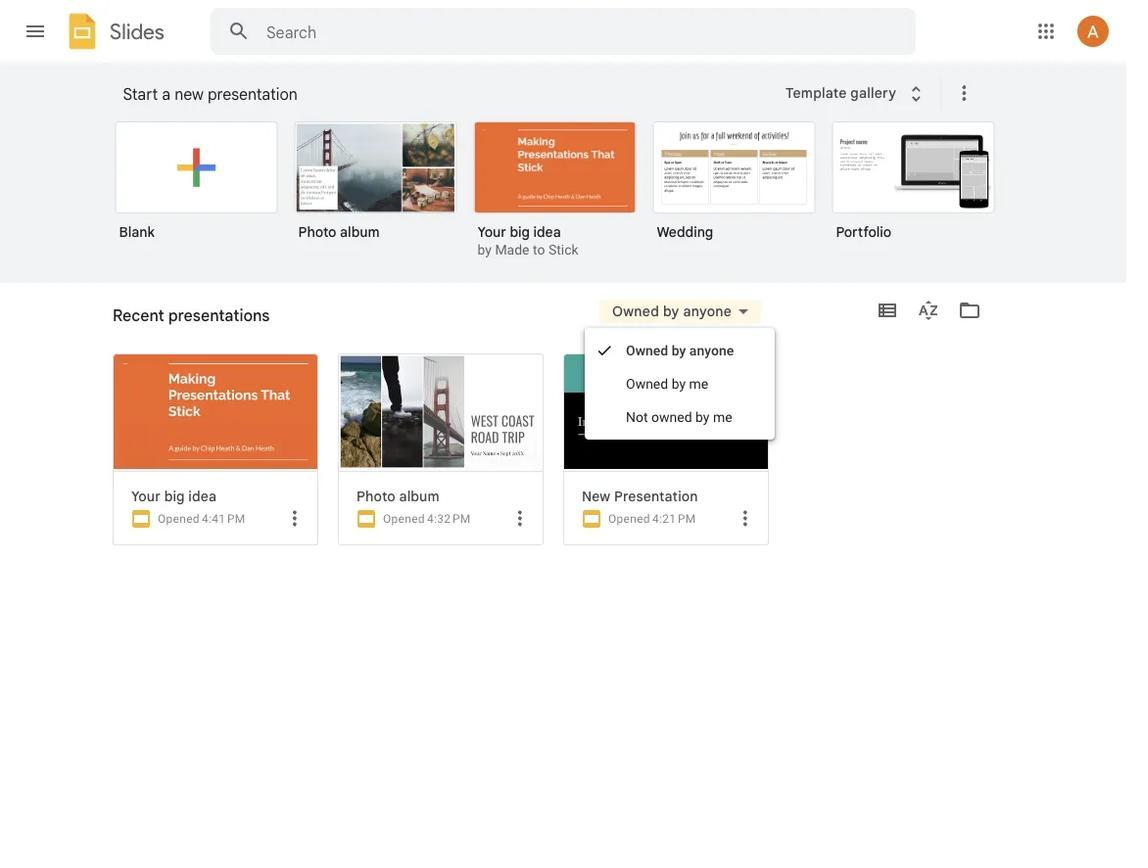 Task type: locate. For each thing, give the bounding box(es) containing it.
presentation
[[614, 488, 698, 505]]

1 horizontal spatial your
[[478, 223, 507, 241]]

anyone down wedding
[[684, 303, 732, 320]]

by
[[478, 242, 492, 258], [663, 303, 680, 320], [672, 343, 686, 359], [672, 376, 686, 392], [696, 409, 710, 425]]

0 vertical spatial idea
[[534, 223, 561, 241]]

1 vertical spatial owned by anyone
[[626, 343, 734, 359]]

0 vertical spatial anyone
[[684, 303, 732, 320]]

list box containing blank
[[115, 118, 1017, 284]]

recent presentations list box
[[113, 354, 1014, 842]]

opened 4:41 pm
[[158, 513, 246, 526]]

template gallery button
[[773, 75, 941, 111]]

recent presentations for menu containing owned by anyone
[[113, 306, 270, 325]]

your for your big idea
[[131, 488, 161, 505]]

1 vertical spatial album
[[399, 488, 440, 505]]

recent presentations
[[113, 306, 270, 325], [113, 314, 250, 331]]

1 vertical spatial your big idea option
[[113, 354, 319, 842]]

1 recent presentations from the top
[[113, 306, 270, 325]]

anyone
[[684, 303, 732, 320], [690, 343, 734, 359]]

0 horizontal spatial photo
[[298, 223, 337, 241]]

start a new presentation heading
[[123, 63, 773, 125]]

0 vertical spatial your big idea option
[[474, 122, 637, 261]]

big inside recent presentations list box
[[164, 488, 185, 505]]

by inside owned by anyone dropdown button
[[663, 303, 680, 320]]

photo album
[[298, 223, 380, 241], [357, 488, 440, 505]]

album
[[340, 223, 380, 241], [399, 488, 440, 505]]

idea
[[534, 223, 561, 241], [188, 488, 217, 505]]

opened down new presentation
[[609, 513, 651, 526]]

your up made
[[478, 223, 507, 241]]

2 recent from the top
[[113, 314, 158, 331]]

2 recent presentations from the top
[[113, 314, 250, 331]]

stick
[[549, 242, 579, 258]]

new presentation google slides element
[[582, 488, 761, 506]]

presentations inside heading
[[168, 306, 270, 325]]

1 recent from the top
[[113, 306, 164, 325]]

recent
[[113, 306, 164, 325], [113, 314, 158, 331]]

big for your big idea by made to stick
[[510, 223, 530, 241]]

owned by me
[[626, 376, 709, 392]]

owned by anyone inside menu
[[626, 343, 734, 359]]

your
[[478, 223, 507, 241], [131, 488, 161, 505]]

photo album inside "element"
[[357, 488, 440, 505]]

0 vertical spatial owned by anyone
[[613, 303, 732, 320]]

slides
[[110, 19, 165, 45]]

0 vertical spatial photo album option
[[295, 122, 457, 255]]

big up made
[[510, 223, 530, 241]]

photo album option
[[295, 122, 457, 255], [338, 354, 544, 842]]

0 horizontal spatial album
[[340, 223, 380, 241]]

1 vertical spatial photo album
[[357, 488, 440, 505]]

1 horizontal spatial opened
[[383, 513, 425, 526]]

owned by anyone
[[613, 303, 732, 320], [626, 343, 734, 359]]

menu
[[585, 328, 776, 440]]

None search field
[[211, 8, 916, 55]]

1 vertical spatial photo
[[357, 488, 396, 505]]

me
[[690, 376, 709, 392], [713, 409, 733, 425]]

slides link
[[63, 12, 165, 55]]

4:41 pm
[[202, 513, 246, 526]]

0 vertical spatial big
[[510, 223, 530, 241]]

0 horizontal spatial idea
[[188, 488, 217, 505]]

presentations
[[168, 306, 270, 325], [161, 314, 250, 331]]

idea for your big idea
[[188, 488, 217, 505]]

recent for new presentation photo album option
[[113, 314, 158, 331]]

me up not owned by me
[[690, 376, 709, 392]]

3 opened from the left
[[609, 513, 651, 526]]

0 vertical spatial owned
[[613, 303, 660, 320]]

start
[[123, 84, 158, 104]]

owned inside dropdown button
[[613, 303, 660, 320]]

recent inside heading
[[113, 306, 164, 325]]

2 horizontal spatial opened
[[609, 513, 651, 526]]

opened
[[158, 513, 200, 526], [383, 513, 425, 526], [609, 513, 651, 526]]

0 horizontal spatial me
[[690, 376, 709, 392]]

1 horizontal spatial me
[[713, 409, 733, 425]]

your inside your big idea by made to stick
[[478, 223, 507, 241]]

idea inside your big idea by made to stick
[[534, 223, 561, 241]]

presentation
[[208, 84, 298, 104]]

owned
[[613, 303, 660, 320], [626, 343, 669, 359], [626, 376, 669, 392]]

last opened by me 4:32 pm element
[[427, 513, 471, 526]]

idea inside your big idea google slides element
[[188, 488, 217, 505]]

1 vertical spatial me
[[713, 409, 733, 425]]

0 horizontal spatial opened
[[158, 513, 200, 526]]

1 vertical spatial owned
[[626, 343, 669, 359]]

1 horizontal spatial idea
[[534, 223, 561, 241]]

new
[[582, 488, 611, 505]]

opened left 'last opened by me 4:32 pm' element at left
[[383, 513, 425, 526]]

photo album option for new presentation
[[338, 354, 544, 842]]

idea up opened 4:41 pm
[[188, 488, 217, 505]]

2 opened from the left
[[383, 513, 425, 526]]

anyone down owned by anyone dropdown button
[[690, 343, 734, 359]]

1 horizontal spatial photo
[[357, 488, 396, 505]]

1 vertical spatial photo album option
[[338, 354, 544, 842]]

1 horizontal spatial big
[[510, 223, 530, 241]]

opened 4:32 pm
[[383, 513, 471, 526]]

your up opened 4:41 pm
[[131, 488, 161, 505]]

0 vertical spatial your
[[478, 223, 507, 241]]

4:32 pm
[[427, 513, 471, 526]]

me right the owned
[[713, 409, 733, 425]]

0 horizontal spatial big
[[164, 488, 185, 505]]

photo
[[298, 223, 337, 241], [357, 488, 396, 505]]

big
[[510, 223, 530, 241], [164, 488, 185, 505]]

last opened by me 4:21 pm element
[[653, 513, 697, 526]]

opened for album
[[383, 513, 425, 526]]

wedding option
[[653, 122, 816, 255]]

big up opened 4:41 pm
[[164, 488, 185, 505]]

portfolio
[[837, 223, 892, 241]]

1 vertical spatial your
[[131, 488, 161, 505]]

1 opened from the left
[[158, 513, 200, 526]]

your big idea by made to stick
[[478, 223, 579, 258]]

list box
[[115, 118, 1017, 284]]

opened 4:21 pm
[[609, 513, 697, 526]]

made
[[495, 242, 530, 258]]

recent presentations heading
[[113, 283, 270, 346]]

owned by anyone button
[[600, 300, 762, 323]]

idea for your big idea by made to stick
[[534, 223, 561, 241]]

big inside your big idea by made to stick
[[510, 223, 530, 241]]

a
[[162, 84, 171, 104]]

idea up to
[[534, 223, 561, 241]]

last opened by me 4:41 pm element
[[202, 513, 246, 526]]

1 horizontal spatial your big idea option
[[474, 122, 637, 261]]

opened inside your big idea option
[[158, 513, 200, 526]]

1 vertical spatial big
[[164, 488, 185, 505]]

your big idea option
[[474, 122, 637, 261], [113, 354, 319, 842]]

opened for presentation
[[609, 513, 651, 526]]

Search bar text field
[[267, 23, 867, 42]]

0 horizontal spatial your
[[131, 488, 161, 505]]

1 horizontal spatial album
[[399, 488, 440, 505]]

1 vertical spatial anyone
[[690, 343, 734, 359]]

opened inside "new presentation" "option"
[[609, 513, 651, 526]]

not
[[626, 409, 648, 425]]

opened down your big idea
[[158, 513, 200, 526]]

1 vertical spatial idea
[[188, 488, 217, 505]]

opened inside photo album option
[[383, 513, 425, 526]]

your inside recent presentations list box
[[131, 488, 161, 505]]



Task type: vqa. For each thing, say whether or not it's contained in the screenshot.
3rd heading from the bottom of the page
no



Task type: describe. For each thing, give the bounding box(es) containing it.
0 vertical spatial photo
[[298, 223, 337, 241]]

0 vertical spatial photo album
[[298, 223, 380, 241]]

portfolio option
[[833, 122, 995, 255]]

new presentation
[[582, 488, 698, 505]]

blank
[[119, 223, 155, 241]]

your for your big idea by made to stick
[[478, 223, 507, 241]]

not owned by me
[[626, 409, 733, 425]]

search image
[[220, 12, 259, 51]]

0 vertical spatial me
[[690, 376, 709, 392]]

start a new presentation
[[123, 84, 298, 104]]

main menu image
[[24, 20, 47, 43]]

0 vertical spatial album
[[340, 223, 380, 241]]

more actions. image
[[949, 81, 976, 105]]

to
[[533, 242, 545, 258]]

photo inside "element"
[[357, 488, 396, 505]]

recent presentations for new presentation photo album option
[[113, 314, 250, 331]]

blank option
[[115, 122, 278, 255]]

template gallery
[[786, 84, 897, 102]]

4:21 pm
[[653, 513, 697, 526]]

new presentation option
[[564, 354, 769, 842]]

gallery
[[851, 84, 897, 102]]

2 vertical spatial owned
[[626, 376, 669, 392]]

your big idea google slides element
[[131, 488, 310, 506]]

owned by anyone inside dropdown button
[[613, 303, 732, 320]]

big for your big idea
[[164, 488, 185, 505]]

anyone inside dropdown button
[[684, 303, 732, 320]]

by inside your big idea by made to stick
[[478, 242, 492, 258]]

menu containing owned by anyone
[[585, 328, 776, 440]]

made to stick link
[[495, 242, 579, 258]]

new
[[175, 84, 204, 104]]

opened for big
[[158, 513, 200, 526]]

your big idea
[[131, 488, 217, 505]]

0 horizontal spatial your big idea option
[[113, 354, 319, 842]]

presentations for new presentation photo album option
[[161, 314, 250, 331]]

photo album option for your big idea
[[295, 122, 457, 255]]

album inside "element"
[[399, 488, 440, 505]]

template
[[786, 84, 847, 102]]

presentations for menu containing owned by anyone
[[168, 306, 270, 325]]

owned
[[652, 409, 693, 425]]

photo album google slides element
[[357, 488, 535, 506]]

recent for menu containing owned by anyone
[[113, 306, 164, 325]]

anyone inside menu
[[690, 343, 734, 359]]

wedding
[[657, 223, 714, 241]]



